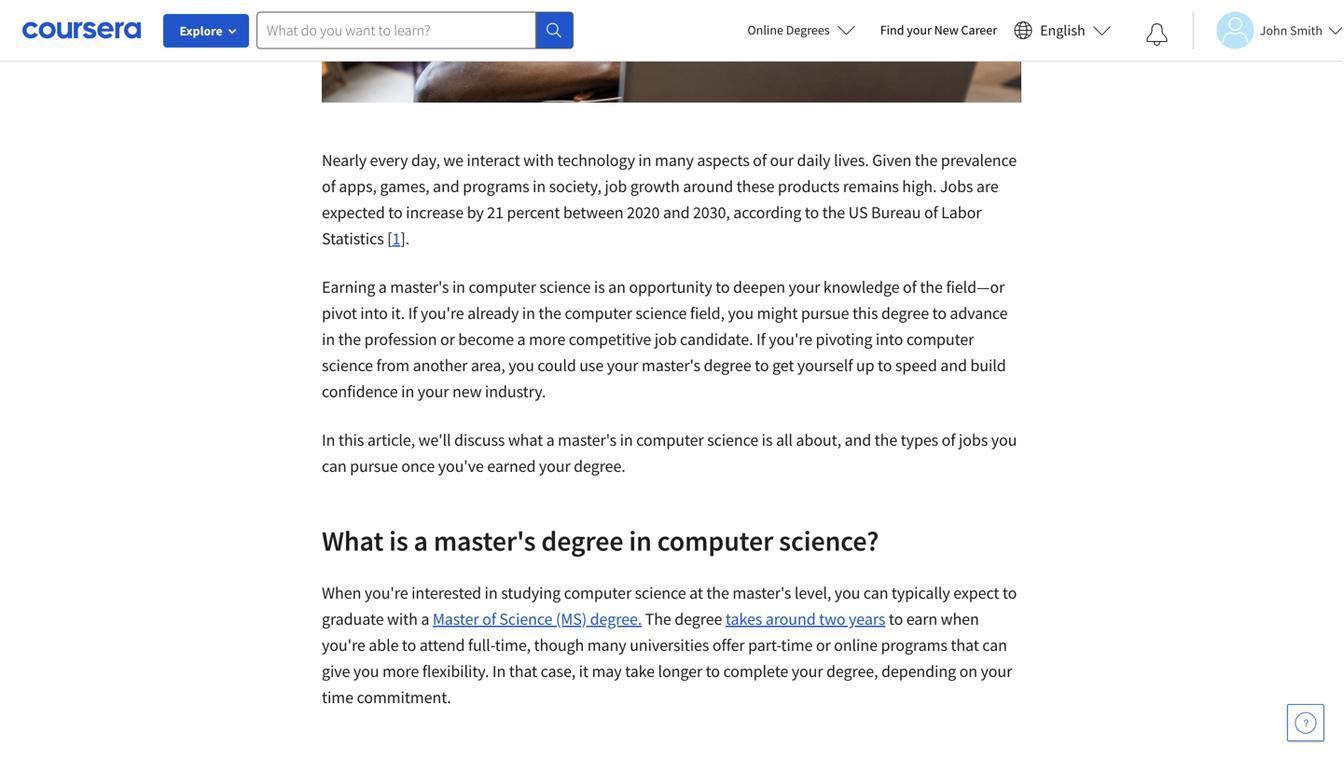 Task type: vqa. For each thing, say whether or not it's contained in the screenshot.
the topmost job
yes



Task type: locate. For each thing, give the bounding box(es) containing it.
pursue up "pivoting"
[[801, 303, 849, 324]]

0 horizontal spatial if
[[408, 303, 417, 324]]

0 vertical spatial or
[[440, 329, 455, 350]]

this inside the earning a master's in computer science is an opportunity to deepen your knowledge of the field—or pivot into it. if you're already in the computer science field, you might pursue this degree to advance in the profession or become a more competitive job candidate. if you're pivoting into computer science from another area, you could use your master's degree to get yourself up to speed and build confidence in your new industry.
[[853, 303, 878, 324]]

in inside to earn when you're able to attend full-time, though many universities offer part-time or online programs that can give you more flexibility. in that case, it may take longer to complete your degree, depending on your time commitment.
[[492, 661, 506, 682]]

time
[[781, 635, 813, 656], [322, 687, 354, 708]]

programs up 21
[[463, 176, 529, 197]]

and inside the earning a master's in computer science is an opportunity to deepen your knowledge of the field—or pivot into it. if you're already in the computer science field, you might pursue this degree to advance in the profession or become a more competitive job candidate. if you're pivoting into computer science from another area, you could use your master's degree to get yourself up to speed and build confidence in your new industry.
[[941, 355, 967, 376]]

many up may
[[587, 635, 627, 656]]

more up could
[[529, 329, 566, 350]]

programs
[[463, 176, 529, 197], [881, 635, 948, 656]]

you're up graduate
[[365, 583, 408, 604]]

programs up depending
[[881, 635, 948, 656]]

you're up get
[[769, 329, 813, 350]]

area,
[[471, 355, 505, 376]]

1 horizontal spatial in
[[492, 661, 506, 682]]

you down "deepen"
[[728, 303, 754, 324]]

None search field
[[257, 12, 574, 49]]

0 horizontal spatial can
[[322, 456, 347, 477]]

into up speed
[[876, 329, 903, 350]]

around down level, on the right bottom of page
[[766, 609, 816, 630]]

deepen
[[733, 277, 786, 298]]

a
[[379, 277, 387, 298], [517, 329, 526, 350], [546, 430, 555, 451], [414, 523, 428, 558], [421, 609, 429, 630]]

the
[[645, 609, 671, 630]]

a right what
[[546, 430, 555, 451]]

of up 'full-'
[[482, 609, 496, 630]]

percent
[[507, 202, 560, 223]]

your down competitive
[[607, 355, 638, 376]]

online
[[748, 21, 784, 38]]

job left the 'candidate.'
[[655, 329, 677, 350]]

0 horizontal spatial around
[[683, 176, 733, 197]]

the left types in the right of the page
[[875, 430, 898, 451]]

you up two
[[835, 583, 860, 604]]

what
[[322, 523, 384, 558]]

in down time,
[[492, 661, 506, 682]]

technology
[[557, 150, 635, 171]]

1 vertical spatial many
[[587, 635, 627, 656]]

1 horizontal spatial is
[[594, 277, 605, 298]]

longer
[[658, 661, 703, 682]]

0 vertical spatial pursue
[[801, 303, 849, 324]]

profession
[[364, 329, 437, 350]]

types
[[901, 430, 939, 451]]

1 vertical spatial with
[[387, 609, 418, 630]]

day,
[[411, 150, 440, 171]]

can inside to earn when you're able to attend full-time, though many universities offer part-time or online programs that can give you more flexibility. in that case, it may take longer to complete your degree, depending on your time commitment.
[[983, 635, 1007, 656]]

science down opportunity
[[636, 303, 687, 324]]

take
[[625, 661, 655, 682]]

0 vertical spatial degree.
[[574, 456, 626, 477]]

if down 'might'
[[757, 329, 766, 350]]

master's
[[390, 277, 449, 298], [642, 355, 701, 376], [558, 430, 617, 451], [434, 523, 536, 558], [733, 583, 791, 604]]

is left "an"
[[594, 277, 605, 298]]

help center image
[[1295, 712, 1317, 734]]

your down what
[[539, 456, 571, 477]]

takes
[[726, 609, 762, 630]]

0 horizontal spatial that
[[509, 661, 537, 682]]

can inside the when you're interested in studying computer science at the master's level, you can typically expect to graduate with a
[[864, 583, 889, 604]]

time down give at the bottom left of page
[[322, 687, 354, 708]]

degree up 'studying'
[[541, 523, 624, 558]]

of inside the earning a master's in computer science is an opportunity to deepen your knowledge of the field—or pivot into it. if you're already in the computer science field, you might pursue this degree to advance in the profession or become a more competitive job candidate. if you're pivoting into computer science from another area, you could use your master's degree to get yourself up to speed and build confidence in your new industry.
[[903, 277, 917, 298]]

you're up give at the bottom left of page
[[322, 635, 365, 656]]

is right what
[[389, 523, 408, 558]]

you right jobs
[[991, 430, 1017, 451]]

it
[[579, 661, 589, 682]]

confidence
[[322, 381, 398, 402]]

1 vertical spatial is
[[762, 430, 773, 451]]

candidate.
[[680, 329, 753, 350]]

1 vertical spatial that
[[509, 661, 537, 682]]

0 horizontal spatial with
[[387, 609, 418, 630]]

0 horizontal spatial pursue
[[350, 456, 398, 477]]

this left article,
[[339, 430, 364, 451]]

1 horizontal spatial if
[[757, 329, 766, 350]]

to left advance
[[932, 303, 947, 324]]

you up industry. on the left bottom
[[509, 355, 534, 376]]

of left jobs
[[942, 430, 956, 451]]

1 horizontal spatial into
[[876, 329, 903, 350]]

you've
[[438, 456, 484, 477]]

0 vertical spatial into
[[360, 303, 388, 324]]

0 vertical spatial if
[[408, 303, 417, 324]]

1 vertical spatial programs
[[881, 635, 948, 656]]

earning
[[322, 277, 375, 298]]

1 horizontal spatial many
[[655, 150, 694, 171]]

1 horizontal spatial with
[[523, 150, 554, 171]]

years
[[849, 609, 886, 630]]

into left it.
[[360, 303, 388, 324]]

job down technology
[[605, 176, 627, 197]]

graduate
[[322, 609, 384, 630]]

1 ].
[[392, 228, 413, 249]]

typically
[[892, 583, 950, 604]]

1 vertical spatial in
[[492, 661, 506, 682]]

the up could
[[539, 303, 561, 324]]

or up another
[[440, 329, 455, 350]]

the
[[915, 150, 938, 171], [822, 202, 845, 223], [920, 277, 943, 298], [539, 303, 561, 324], [338, 329, 361, 350], [875, 430, 898, 451], [706, 583, 729, 604]]

this down knowledge at the right top of page
[[853, 303, 878, 324]]

pursue down article,
[[350, 456, 398, 477]]

0 horizontal spatial into
[[360, 303, 388, 324]]

0 vertical spatial job
[[605, 176, 627, 197]]

many up growth at the top of the page
[[655, 150, 694, 171]]

1 horizontal spatial or
[[816, 635, 831, 656]]

is left the all
[[762, 430, 773, 451]]

if right it.
[[408, 303, 417, 324]]

show notifications image
[[1146, 23, 1169, 46]]

to up 1
[[388, 202, 403, 223]]

society,
[[549, 176, 602, 197]]

your right find
[[907, 21, 932, 38]]

to down offer
[[706, 661, 720, 682]]

what
[[508, 430, 543, 451]]

0 horizontal spatial many
[[587, 635, 627, 656]]

level,
[[795, 583, 831, 604]]

you're inside the when you're interested in studying computer science at the master's level, you can typically expect to graduate with a
[[365, 583, 408, 604]]

if
[[408, 303, 417, 324], [757, 329, 766, 350]]

online degrees
[[748, 21, 830, 38]]

2 vertical spatial can
[[983, 635, 1007, 656]]

aspects
[[697, 150, 750, 171]]

a up interested
[[414, 523, 428, 558]]

a left master
[[421, 609, 429, 630]]

1
[[392, 228, 401, 249]]

1 vertical spatial job
[[655, 329, 677, 350]]

pivoting
[[816, 329, 873, 350]]

1 vertical spatial if
[[757, 329, 766, 350]]

1 horizontal spatial time
[[781, 635, 813, 656]]

to down products at right top
[[805, 202, 819, 223]]

can up years
[[864, 583, 889, 604]]

0 vertical spatial more
[[529, 329, 566, 350]]

0 vertical spatial that
[[951, 635, 979, 656]]

0 vertical spatial time
[[781, 635, 813, 656]]

0 vertical spatial many
[[655, 150, 694, 171]]

2 horizontal spatial is
[[762, 430, 773, 451]]

1 horizontal spatial pursue
[[801, 303, 849, 324]]

0 vertical spatial in
[[322, 430, 335, 451]]

many
[[655, 150, 694, 171], [587, 635, 627, 656]]

your down another
[[418, 381, 449, 402]]

more
[[529, 329, 566, 350], [382, 661, 419, 682]]

interact
[[467, 150, 520, 171]]

2030,
[[693, 202, 730, 223]]

attend
[[420, 635, 465, 656]]

0 vertical spatial this
[[853, 303, 878, 324]]

1 vertical spatial can
[[864, 583, 889, 604]]

0 horizontal spatial this
[[339, 430, 364, 451]]

master's up takes
[[733, 583, 791, 604]]

and right 2020
[[663, 202, 690, 223]]

or down two
[[816, 635, 831, 656]]

you right give at the bottom left of page
[[353, 661, 379, 682]]

of left "our" on the right top of page
[[753, 150, 767, 171]]

a right earning
[[379, 277, 387, 298]]

around up 2030,
[[683, 176, 733, 197]]

you inside to earn when you're able to attend full-time, though many universities offer part-time or online programs that can give you more flexibility. in that case, it may take longer to complete your degree, depending on your time commitment.
[[353, 661, 379, 682]]

jobs
[[940, 176, 973, 197]]

master
[[433, 609, 479, 630]]

0 horizontal spatial is
[[389, 523, 408, 558]]

0 horizontal spatial job
[[605, 176, 627, 197]]

takes around two years link
[[726, 609, 886, 630]]

in
[[638, 150, 652, 171], [533, 176, 546, 197], [452, 277, 465, 298], [522, 303, 535, 324], [322, 329, 335, 350], [401, 381, 414, 402], [620, 430, 633, 451], [629, 523, 652, 558], [485, 583, 498, 604]]

to right expect
[[1003, 583, 1017, 604]]

0 horizontal spatial programs
[[463, 176, 529, 197]]

become
[[458, 329, 514, 350]]

studying
[[501, 583, 561, 604]]

science inside in this article, we'll discuss what a master's in computer science is all about, and the types of jobs you can pursue once you've earned your degree.
[[707, 430, 759, 451]]

the left us
[[822, 202, 845, 223]]

are
[[977, 176, 999, 197]]

0 horizontal spatial time
[[322, 687, 354, 708]]

prevalence
[[941, 150, 1017, 171]]

you
[[728, 303, 754, 324], [509, 355, 534, 376], [991, 430, 1017, 451], [835, 583, 860, 604], [353, 661, 379, 682]]

1 vertical spatial pursue
[[350, 456, 398, 477]]

computer
[[469, 277, 536, 298], [565, 303, 632, 324], [907, 329, 974, 350], [636, 430, 704, 451], [657, 523, 774, 558], [564, 583, 632, 604]]

pursue inside in this article, we'll discuss what a master's in computer science is all about, and the types of jobs you can pursue once you've earned your degree.
[[350, 456, 398, 477]]

you inside in this article, we'll discuss what a master's in computer science is all about, and the types of jobs you can pursue once you've earned your degree.
[[991, 430, 1017, 451]]

science left the all
[[707, 430, 759, 451]]

can inside in this article, we'll discuss what a master's in computer science is all about, and the types of jobs you can pursue once you've earned your degree.
[[322, 456, 347, 477]]

find your new career
[[880, 21, 997, 38]]

in
[[322, 430, 335, 451], [492, 661, 506, 682]]

daily
[[797, 150, 831, 171]]

and left the build
[[941, 355, 967, 376]]

0 vertical spatial is
[[594, 277, 605, 298]]

when
[[322, 583, 361, 604]]

earned
[[487, 456, 536, 477]]

nearly every day, we interact with technology in many aspects of our daily lives. given the prevalence of apps, games, and programs in society, job growth around these products remains high. jobs are expected to increase by 21 percent between 2020 and 2030, according to the us bureau of labor statistics [
[[322, 150, 1017, 249]]

computer inside in this article, we'll discuss what a master's in computer science is all about, and the types of jobs you can pursue once you've earned your degree.
[[636, 430, 704, 451]]

degree. left the the
[[590, 609, 642, 630]]

2 vertical spatial is
[[389, 523, 408, 558]]

full-
[[468, 635, 495, 656]]

this inside in this article, we'll discuss what a master's in computer science is all about, and the types of jobs you can pursue once you've earned your degree.
[[339, 430, 364, 451]]

0 vertical spatial can
[[322, 456, 347, 477]]

in inside in this article, we'll discuss what a master's in computer science is all about, and the types of jobs you can pursue once you've earned your degree.
[[620, 430, 633, 451]]

english
[[1040, 21, 1086, 40]]

smith
[[1290, 22, 1323, 39]]

degree down at
[[675, 609, 722, 630]]

statistics
[[322, 228, 384, 249]]

0 vertical spatial with
[[523, 150, 554, 171]]

of right knowledge at the right top of page
[[903, 277, 917, 298]]

can up what
[[322, 456, 347, 477]]

degree down the 'candidate.'
[[704, 355, 752, 376]]

with up "able"
[[387, 609, 418, 630]]

master's right what
[[558, 430, 617, 451]]

1 vertical spatial or
[[816, 635, 831, 656]]

that
[[951, 635, 979, 656], [509, 661, 537, 682]]

of inside in this article, we'll discuss what a master's in computer science is all about, and the types of jobs you can pursue once you've earned your degree.
[[942, 430, 956, 451]]

the left field—or at top right
[[920, 277, 943, 298]]

with inside "nearly every day, we interact with technology in many aspects of our daily lives. given the prevalence of apps, games, and programs in society, job growth around these products remains high. jobs are expected to increase by 21 percent between 2020 and 2030, according to the us bureau of labor statistics ["
[[523, 150, 554, 171]]

0 horizontal spatial in
[[322, 430, 335, 451]]

can down expect
[[983, 635, 1007, 656]]

0 vertical spatial around
[[683, 176, 733, 197]]

1 horizontal spatial more
[[529, 329, 566, 350]]

universities
[[630, 635, 709, 656]]

2 horizontal spatial can
[[983, 635, 1007, 656]]

according
[[733, 202, 802, 223]]

].
[[401, 228, 410, 249]]

1 horizontal spatial can
[[864, 583, 889, 604]]

when you're interested in studying computer science at the master's level, you can typically expect to graduate with a
[[322, 583, 1017, 630]]

1 link
[[392, 228, 401, 249]]

1 horizontal spatial job
[[655, 329, 677, 350]]

with
[[523, 150, 554, 171], [387, 609, 418, 630]]

you inside the when you're interested in studying computer science at the master's level, you can typically expect to graduate with a
[[835, 583, 860, 604]]

more up commitment. at the bottom of the page
[[382, 661, 419, 682]]

in down confidence
[[322, 430, 335, 451]]

pursue
[[801, 303, 849, 324], [350, 456, 398, 477]]

0 horizontal spatial or
[[440, 329, 455, 350]]

0 horizontal spatial more
[[382, 661, 419, 682]]

1 vertical spatial this
[[339, 430, 364, 451]]

1 vertical spatial around
[[766, 609, 816, 630]]

and right about,
[[845, 430, 871, 451]]

or inside the earning a master's in computer science is an opportunity to deepen your knowledge of the field—or pivot into it. if you're already in the computer science field, you might pursue this degree to advance in the profession or become a more competitive job candidate. if you're pivoting into computer science from another area, you could use your master's degree to get yourself up to speed and build confidence in your new industry.
[[440, 329, 455, 350]]

1 horizontal spatial programs
[[881, 635, 948, 656]]

commitment.
[[357, 687, 451, 708]]

with up society,
[[523, 150, 554, 171]]

you're
[[421, 303, 464, 324], [769, 329, 813, 350], [365, 583, 408, 604], [322, 635, 365, 656]]

[featured image] a master's in computer science student sits at a desk in a public space working on her laptop computer. image
[[322, 0, 1022, 103]]

to left earn
[[889, 609, 903, 630]]

0 vertical spatial programs
[[463, 176, 529, 197]]

that down time,
[[509, 661, 537, 682]]

to left get
[[755, 355, 769, 376]]

a inside in this article, we'll discuss what a master's in computer science is all about, and the types of jobs you can pursue once you've earned your degree.
[[546, 430, 555, 451]]

master's up interested
[[434, 523, 536, 558]]

science
[[540, 277, 591, 298], [636, 303, 687, 324], [322, 355, 373, 376], [707, 430, 759, 451], [635, 583, 686, 604]]

the right at
[[706, 583, 729, 604]]

1 horizontal spatial this
[[853, 303, 878, 324]]

1 vertical spatial more
[[382, 661, 419, 682]]

may
[[592, 661, 622, 682]]

time down takes around two years link
[[781, 635, 813, 656]]

science up master of science (ms) degree. the degree takes around two years at bottom
[[635, 583, 686, 604]]

degree. up what is a master's degree in computer science? at the bottom of page
[[574, 456, 626, 477]]

you're inside to earn when you're able to attend full-time, though many universities offer part-time or online programs that can give you more flexibility. in that case, it may take longer to complete your degree, depending on your time commitment.
[[322, 635, 365, 656]]

that up on
[[951, 635, 979, 656]]

1 vertical spatial time
[[322, 687, 354, 708]]

another
[[413, 355, 468, 376]]



Task type: describe. For each thing, give the bounding box(es) containing it.
apps,
[[339, 176, 377, 197]]

or inside to earn when you're able to attend full-time, though many universities offer part-time or online programs that can give you more flexibility. in that case, it may take longer to complete your degree, depending on your time commitment.
[[816, 635, 831, 656]]

around inside "nearly every day, we interact with technology in many aspects of our daily lives. given the prevalence of apps, games, and programs in society, job growth around these products remains high. jobs are expected to increase by 21 percent between 2020 and 2030, according to the us bureau of labor statistics ["
[[683, 176, 733, 197]]

1 vertical spatial into
[[876, 329, 903, 350]]

earn
[[907, 609, 938, 630]]

master's inside in this article, we'll discuss what a master's in computer science is all about, and the types of jobs you can pursue once you've earned your degree.
[[558, 430, 617, 451]]

from
[[376, 355, 410, 376]]

it.
[[391, 303, 405, 324]]

science
[[499, 609, 553, 630]]

with inside the when you're interested in studying computer science at the master's level, you can typically expect to graduate with a
[[387, 609, 418, 630]]

we'll
[[418, 430, 451, 451]]

pursue inside the earning a master's in computer science is an opportunity to deepen your knowledge of the field—or pivot into it. if you're already in the computer science field, you might pursue this degree to advance in the profession or become a more competitive job candidate. if you're pivoting into computer science from another area, you could use your master's degree to get yourself up to speed and build confidence in your new industry.
[[801, 303, 849, 324]]

programs inside to earn when you're able to attend full-time, though many universities offer part-time or online programs that can give you more flexibility. in that case, it may take longer to complete your degree, depending on your time commitment.
[[881, 635, 948, 656]]

our
[[770, 150, 794, 171]]

the inside in this article, we'll discuss what a master's in computer science is all about, and the types of jobs you can pursue once you've earned your degree.
[[875, 430, 898, 451]]

many inside to earn when you're able to attend full-time, though many universities offer part-time or online programs that can give you more flexibility. in that case, it may take longer to complete your degree, depending on your time commitment.
[[587, 635, 627, 656]]

high.
[[902, 176, 937, 197]]

your left degree,
[[792, 661, 823, 682]]

by
[[467, 202, 484, 223]]

degrees
[[786, 21, 830, 38]]

increase
[[406, 202, 464, 223]]

coursera image
[[22, 15, 141, 45]]

two
[[819, 609, 846, 630]]

between
[[563, 202, 624, 223]]

master's inside the when you're interested in studying computer science at the master's level, you can typically expect to graduate with a
[[733, 583, 791, 604]]

offer
[[713, 635, 745, 656]]

jobs
[[959, 430, 988, 451]]

of down high.
[[924, 202, 938, 223]]

part-
[[748, 635, 781, 656]]

[
[[387, 228, 392, 249]]

might
[[757, 303, 798, 324]]

What do you want to learn? text field
[[257, 12, 536, 49]]

competitive
[[569, 329, 651, 350]]

given
[[872, 150, 912, 171]]

every
[[370, 150, 408, 171]]

remains
[[843, 176, 899, 197]]

programs inside "nearly every day, we interact with technology in many aspects of our daily lives. given the prevalence of apps, games, and programs in society, job growth around these products remains high. jobs are expected to increase by 21 percent between 2020 and 2030, according to the us bureau of labor statistics ["
[[463, 176, 529, 197]]

of left apps,
[[322, 176, 336, 197]]

degree,
[[827, 661, 878, 682]]

1 horizontal spatial around
[[766, 609, 816, 630]]

time,
[[495, 635, 531, 656]]

is inside the earning a master's in computer science is an opportunity to deepen your knowledge of the field—or pivot into it. if you're already in the computer science field, you might pursue this degree to advance in the profession or become a more competitive job candidate. if you're pivoting into computer science from another area, you could use your master's degree to get yourself up to speed and build confidence in your new industry.
[[594, 277, 605, 298]]

build
[[971, 355, 1006, 376]]

your right on
[[981, 661, 1012, 682]]

industry.
[[485, 381, 546, 402]]

job inside the earning a master's in computer science is an opportunity to deepen your knowledge of the field—or pivot into it. if you're already in the computer science field, you might pursue this degree to advance in the profession or become a more competitive job candidate. if you're pivoting into computer science from another area, you could use your master's degree to get yourself up to speed and build confidence in your new industry.
[[655, 329, 677, 350]]

to earn when you're able to attend full-time, though many universities offer part-time or online programs that can give you more flexibility. in that case, it may take longer to complete your degree, depending on your time commitment.
[[322, 609, 1012, 708]]

could
[[538, 355, 576, 376]]

degree. inside in this article, we'll discuss what a master's in computer science is all about, and the types of jobs you can pursue once you've earned your degree.
[[574, 456, 626, 477]]

job inside "nearly every day, we interact with technology in many aspects of our daily lives. given the prevalence of apps, games, and programs in society, job growth around these products remains high. jobs are expected to increase by 21 percent between 2020 and 2030, according to the us bureau of labor statistics ["
[[605, 176, 627, 197]]

already
[[467, 303, 519, 324]]

degree down knowledge at the right top of page
[[881, 303, 929, 324]]

nearly
[[322, 150, 367, 171]]

a right the become
[[517, 329, 526, 350]]

online degrees button
[[733, 9, 871, 50]]

labor
[[941, 202, 982, 223]]

expect
[[954, 583, 999, 604]]

computer inside the when you're interested in studying computer science at the master's level, you can typically expect to graduate with a
[[564, 583, 632, 604]]

to up field,
[[716, 277, 730, 298]]

master of science (ms) degree. the degree takes around two years
[[433, 609, 886, 630]]

in this article, we'll discuss what a master's in computer science is all about, and the types of jobs you can pursue once you've earned your degree.
[[322, 430, 1017, 477]]

your inside in this article, we'll discuss what a master's in computer science is all about, and the types of jobs you can pursue once you've earned your degree.
[[539, 456, 571, 477]]

john smith button
[[1193, 12, 1343, 49]]

about,
[[796, 430, 842, 451]]

to right "able"
[[402, 635, 416, 656]]

once
[[401, 456, 435, 477]]

pivot
[[322, 303, 357, 324]]

we
[[443, 150, 464, 171]]

master of science (ms) degree. link
[[433, 609, 642, 630]]

to right the up
[[878, 355, 892, 376]]

all
[[776, 430, 793, 451]]

more inside the earning a master's in computer science is an opportunity to deepen your knowledge of the field—or pivot into it. if you're already in the computer science field, you might pursue this degree to advance in the profession or become a more competitive job candidate. if you're pivoting into computer science from another area, you could use your master's degree to get yourself up to speed and build confidence in your new industry.
[[529, 329, 566, 350]]

able
[[369, 635, 399, 656]]

interested
[[411, 583, 481, 604]]

in inside in this article, we'll discuss what a master's in computer science is all about, and the types of jobs you can pursue once you've earned your degree.
[[322, 430, 335, 451]]

when
[[941, 609, 979, 630]]

1 horizontal spatial that
[[951, 635, 979, 656]]

the up high.
[[915, 150, 938, 171]]

1 vertical spatial degree.
[[590, 609, 642, 630]]

opportunity
[[629, 277, 712, 298]]

explore
[[180, 22, 223, 39]]

master's down the 'candidate.'
[[642, 355, 701, 376]]

expected
[[322, 202, 385, 223]]

(ms)
[[556, 609, 587, 630]]

science left "an"
[[540, 277, 591, 298]]

your up 'might'
[[789, 277, 820, 298]]

find
[[880, 21, 904, 38]]

science inside the when you're interested in studying computer science at the master's level, you can typically expect to graduate with a
[[635, 583, 686, 604]]

these
[[737, 176, 775, 197]]

and inside in this article, we'll discuss what a master's in computer science is all about, and the types of jobs you can pursue once you've earned your degree.
[[845, 430, 871, 451]]

get
[[772, 355, 794, 376]]

21
[[487, 202, 504, 223]]

in inside the when you're interested in studying computer science at the master's level, you can typically expect to graduate with a
[[485, 583, 498, 604]]

is inside in this article, we'll discuss what a master's in computer science is all about, and the types of jobs you can pursue once you've earned your degree.
[[762, 430, 773, 451]]

english button
[[1007, 0, 1119, 61]]

john smith
[[1260, 22, 1323, 39]]

and down we
[[433, 176, 460, 197]]

games,
[[380, 176, 430, 197]]

science?
[[779, 523, 879, 558]]

what is a master's degree in computer science?
[[322, 523, 879, 558]]

up
[[856, 355, 875, 376]]

more inside to earn when you're able to attend full-time, though many universities offer part-time or online programs that can give you more flexibility. in that case, it may take longer to complete your degree, depending on your time commitment.
[[382, 661, 419, 682]]

flexibility.
[[422, 661, 489, 682]]

use
[[580, 355, 604, 376]]

an
[[608, 277, 626, 298]]

growth
[[630, 176, 680, 197]]

earning a master's in computer science is an opportunity to deepen your knowledge of the field—or pivot into it. if you're already in the computer science field, you might pursue this degree to advance in the profession or become a more competitive job candidate. if you're pivoting into computer science from another area, you could use your master's degree to get yourself up to speed and build confidence in your new industry.
[[322, 277, 1008, 402]]

explore button
[[163, 14, 249, 48]]

the down pivot
[[338, 329, 361, 350]]

master's up it.
[[390, 277, 449, 298]]

many inside "nearly every day, we interact with technology in many aspects of our daily lives. given the prevalence of apps, games, and programs in society, job growth around these products remains high. jobs are expected to increase by 21 percent between 2020 and 2030, according to the us bureau of labor statistics ["
[[655, 150, 694, 171]]

field,
[[690, 303, 725, 324]]

us
[[849, 202, 868, 223]]

you're right it.
[[421, 303, 464, 324]]

at
[[690, 583, 703, 604]]

the inside the when you're interested in studying computer science at the master's level, you can typically expect to graduate with a
[[706, 583, 729, 604]]

to inside the when you're interested in studying computer science at the master's level, you can typically expect to graduate with a
[[1003, 583, 1017, 604]]

science up confidence
[[322, 355, 373, 376]]

knowledge
[[824, 277, 900, 298]]

give
[[322, 661, 350, 682]]

a inside the when you're interested in studying computer science at the master's level, you can typically expect to graduate with a
[[421, 609, 429, 630]]

article,
[[367, 430, 415, 451]]



